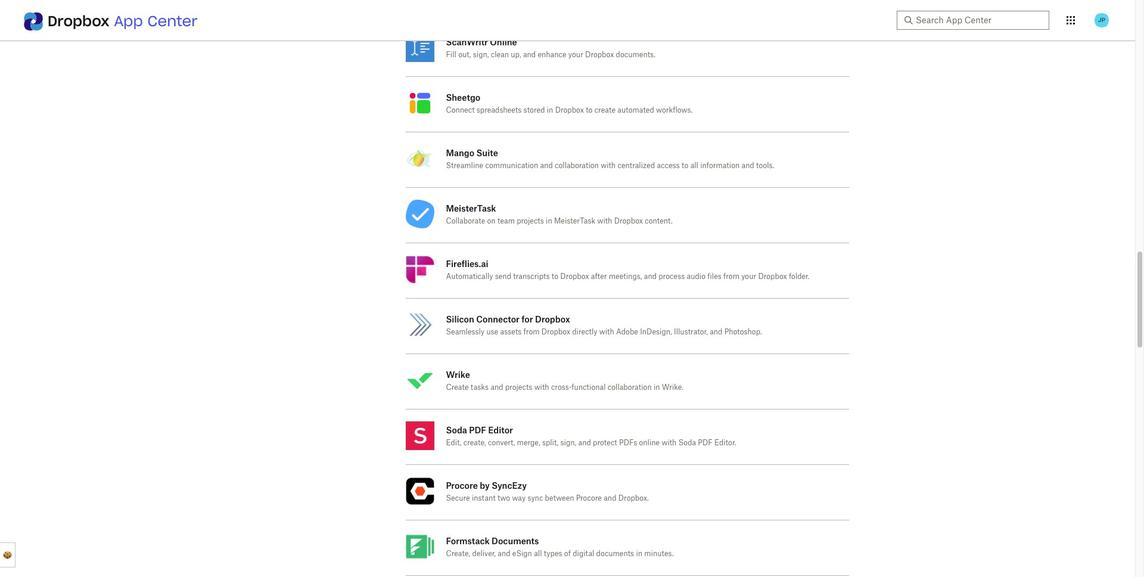 Task type: vqa. For each thing, say whether or not it's contained in the screenshot.
in
yes



Task type: locate. For each thing, give the bounding box(es) containing it.
to
[[586, 107, 593, 114], [682, 162, 689, 169], [552, 273, 559, 280]]

your inside fireflies.ai automatically send transcripts to dropbox after meetings, and process audio files from your dropbox folder.
[[742, 273, 757, 280]]

scanwritr
[[446, 37, 488, 47]]

formstack
[[446, 536, 490, 546]]

0 horizontal spatial collaboration
[[555, 162, 599, 169]]

1 vertical spatial soda
[[679, 439, 696, 446]]

with inside 'soda pdf editor edit, create, convert, merge, split, sign, and protect pdfs online with soda pdf editor.'
[[662, 439, 677, 446]]

sign,
[[473, 51, 489, 58], [561, 439, 577, 446]]

1 horizontal spatial all
[[691, 162, 699, 169]]

in right team
[[546, 218, 552, 225]]

1 vertical spatial from
[[524, 328, 540, 336]]

split,
[[542, 439, 559, 446]]

0 horizontal spatial sign,
[[473, 51, 489, 58]]

transcripts
[[513, 273, 550, 280]]

1 horizontal spatial your
[[742, 273, 757, 280]]

and left protect
[[579, 439, 591, 446]]

use
[[487, 328, 498, 336]]

and inside 'scanwritr online fill out, sign, clean up, and enhance your dropbox documents.'
[[523, 51, 536, 58]]

fireflies.ai automatically send transcripts to dropbox after meetings, and process audio files from your dropbox folder.
[[446, 259, 810, 280]]

sign, right split,
[[561, 439, 577, 446]]

0 horizontal spatial meistertask
[[446, 203, 496, 213]]

center
[[147, 12, 198, 30]]

dropbox
[[48, 12, 110, 30], [585, 51, 614, 58], [555, 107, 584, 114], [614, 218, 643, 225], [561, 273, 589, 280], [758, 273, 787, 280], [535, 314, 570, 324], [542, 328, 570, 336]]

your right files
[[742, 273, 757, 280]]

0 vertical spatial pdf
[[469, 425, 486, 435]]

your
[[569, 51, 583, 58], [742, 273, 757, 280]]

in right stored
[[547, 107, 553, 114]]

pdf left editor.
[[698, 439, 713, 446]]

1 vertical spatial sign,
[[561, 439, 577, 446]]

0 horizontal spatial your
[[569, 51, 583, 58]]

procore
[[446, 480, 478, 491], [576, 495, 602, 502]]

all inside formstack documents create, deliver, and esign all types of digital documents in minutes.
[[534, 550, 542, 557]]

with left adobe
[[600, 328, 614, 336]]

pdf up create,
[[469, 425, 486, 435]]

0 horizontal spatial from
[[524, 328, 540, 336]]

0 vertical spatial procore
[[446, 480, 478, 491]]

and
[[523, 51, 536, 58], [540, 162, 553, 169], [742, 162, 755, 169], [644, 273, 657, 280], [710, 328, 723, 336], [491, 384, 503, 391], [579, 439, 591, 446], [604, 495, 617, 502], [498, 550, 511, 557]]

0 vertical spatial from
[[724, 273, 740, 280]]

1 horizontal spatial soda
[[679, 439, 696, 446]]

app
[[114, 12, 143, 30]]

send
[[495, 273, 511, 280]]

all
[[691, 162, 699, 169], [534, 550, 542, 557]]

and inside wrike create tasks and projects with cross-functional collaboration in wrike.
[[491, 384, 503, 391]]

and inside "procore by syncezy secure instant two way sync between procore and dropbox."
[[604, 495, 617, 502]]

dropbox left documents.
[[585, 51, 614, 58]]

collaboration up the meistertask collaborate on team projects in meistertask with dropbox content.
[[555, 162, 599, 169]]

projects right team
[[517, 218, 544, 225]]

projects inside the meistertask collaborate on team projects in meistertask with dropbox content.
[[517, 218, 544, 225]]

files
[[708, 273, 722, 280]]

with
[[601, 162, 616, 169], [598, 218, 612, 225], [600, 328, 614, 336], [534, 384, 549, 391], [662, 439, 677, 446]]

1 horizontal spatial sign,
[[561, 439, 577, 446]]

with right online
[[662, 439, 677, 446]]

dropbox.
[[619, 495, 649, 502]]

projects inside wrike create tasks and projects with cross-functional collaboration in wrike.
[[505, 384, 533, 391]]

your inside 'scanwritr online fill out, sign, clean up, and enhance your dropbox documents.'
[[569, 51, 583, 58]]

merge,
[[517, 439, 540, 446]]

create
[[595, 107, 616, 114]]

and left process
[[644, 273, 657, 280]]

all left the types
[[534, 550, 542, 557]]

0 horizontal spatial procore
[[446, 480, 478, 491]]

1 horizontal spatial pdf
[[698, 439, 713, 446]]

soda pdf editor edit, create, convert, merge, split, sign, and protect pdfs online with soda pdf editor.
[[446, 425, 736, 446]]

all inside mango suite streamline communication and collaboration with centralized access to all information and tools.
[[691, 162, 699, 169]]

and right tasks
[[491, 384, 503, 391]]

0 vertical spatial all
[[691, 162, 699, 169]]

dropbox left content.
[[614, 218, 643, 225]]

and left dropbox.
[[604, 495, 617, 502]]

assets
[[500, 328, 522, 336]]

0 vertical spatial projects
[[517, 218, 544, 225]]

procore right between at the bottom of page
[[576, 495, 602, 502]]

0 vertical spatial collaboration
[[555, 162, 599, 169]]

soda up edit,
[[446, 425, 467, 435]]

2 vertical spatial to
[[552, 273, 559, 280]]

1 vertical spatial meistertask
[[554, 218, 596, 225]]

projects
[[517, 218, 544, 225], [505, 384, 533, 391]]

syncezy
[[492, 480, 527, 491]]

create
[[446, 384, 469, 391]]

your right enhance on the left of page
[[569, 51, 583, 58]]

0 vertical spatial soda
[[446, 425, 467, 435]]

1 horizontal spatial procore
[[576, 495, 602, 502]]

1 vertical spatial your
[[742, 273, 757, 280]]

all left information
[[691, 162, 699, 169]]

meistertask collaborate on team projects in meistertask with dropbox content.
[[446, 203, 673, 225]]

soda
[[446, 425, 467, 435], [679, 439, 696, 446]]

0 horizontal spatial to
[[552, 273, 559, 280]]

to right the access
[[682, 162, 689, 169]]

sheetgo connect spreadsheets stored in dropbox to create automated workflows.
[[446, 92, 693, 114]]

from right files
[[724, 273, 740, 280]]

digital
[[573, 550, 595, 557]]

1 vertical spatial to
[[682, 162, 689, 169]]

and inside fireflies.ai automatically send transcripts to dropbox after meetings, and process audio files from your dropbox folder.
[[644, 273, 657, 280]]

dropbox right stored
[[555, 107, 584, 114]]

tasks
[[471, 384, 489, 391]]

1 horizontal spatial collaboration
[[608, 384, 652, 391]]

documents
[[596, 550, 634, 557]]

dropbox inside sheetgo connect spreadsheets stored in dropbox to create automated workflows.
[[555, 107, 584, 114]]

with left "centralized"
[[601, 162, 616, 169]]

1 horizontal spatial to
[[586, 107, 593, 114]]

from
[[724, 273, 740, 280], [524, 328, 540, 336]]

dropbox inside 'scanwritr online fill out, sign, clean up, and enhance your dropbox documents.'
[[585, 51, 614, 58]]

way
[[512, 495, 526, 502]]

1 vertical spatial projects
[[505, 384, 533, 391]]

audio
[[687, 273, 706, 280]]

2 horizontal spatial to
[[682, 162, 689, 169]]

to inside mango suite streamline communication and collaboration with centralized access to all information and tools.
[[682, 162, 689, 169]]

sign, right out,
[[473, 51, 489, 58]]

adobe
[[616, 328, 638, 336]]

in inside formstack documents create, deliver, and esign all types of digital documents in minutes.
[[636, 550, 643, 557]]

to inside sheetgo connect spreadsheets stored in dropbox to create automated workflows.
[[586, 107, 593, 114]]

and left tools.
[[742, 162, 755, 169]]

0 vertical spatial sign,
[[473, 51, 489, 58]]

0 horizontal spatial soda
[[446, 425, 467, 435]]

for
[[522, 314, 533, 324]]

1 vertical spatial collaboration
[[608, 384, 652, 391]]

edit,
[[446, 439, 462, 446]]

in left 'minutes.'
[[636, 550, 643, 557]]

folder.
[[789, 273, 810, 280]]

information
[[701, 162, 740, 169]]

collaboration right functional
[[608, 384, 652, 391]]

1 vertical spatial procore
[[576, 495, 602, 502]]

procore up secure
[[446, 480, 478, 491]]

0 vertical spatial to
[[586, 107, 593, 114]]

pdf
[[469, 425, 486, 435], [698, 439, 713, 446]]

online
[[639, 439, 660, 446]]

meistertask
[[446, 203, 496, 213], [554, 218, 596, 225]]

and right up,
[[523, 51, 536, 58]]

0 vertical spatial your
[[569, 51, 583, 58]]

silicon connector for dropbox seamlessly use assets from dropbox directly with adobe indesign, illustrator, and photoshop.
[[446, 314, 762, 336]]

protect
[[593, 439, 617, 446]]

cross-
[[551, 384, 572, 391]]

with left cross-
[[534, 384, 549, 391]]

and inside 'soda pdf editor edit, create, convert, merge, split, sign, and protect pdfs online with soda pdf editor.'
[[579, 439, 591, 446]]

to inside fireflies.ai automatically send transcripts to dropbox after meetings, and process audio files from your dropbox folder.
[[552, 273, 559, 280]]

0 horizontal spatial all
[[534, 550, 542, 557]]

types
[[544, 550, 562, 557]]

convert,
[[488, 439, 515, 446]]

sign, inside 'scanwritr online fill out, sign, clean up, and enhance your dropbox documents.'
[[473, 51, 489, 58]]

create,
[[446, 550, 471, 557]]

soda right online
[[679, 439, 696, 446]]

dropbox left app at the left top of the page
[[48, 12, 110, 30]]

from down for on the left of page
[[524, 328, 540, 336]]

1 vertical spatial pdf
[[698, 439, 713, 446]]

in left wrike.
[[654, 384, 660, 391]]

in inside the meistertask collaborate on team projects in meistertask with dropbox content.
[[546, 218, 552, 225]]

with up fireflies.ai automatically send transcripts to dropbox after meetings, and process audio files from your dropbox folder.
[[598, 218, 612, 225]]

0 horizontal spatial pdf
[[469, 425, 486, 435]]

communication
[[485, 162, 538, 169]]

in
[[547, 107, 553, 114], [546, 218, 552, 225], [654, 384, 660, 391], [636, 550, 643, 557]]

1 vertical spatial all
[[534, 550, 542, 557]]

1 horizontal spatial from
[[724, 273, 740, 280]]

to left create
[[586, 107, 593, 114]]

collaboration
[[555, 162, 599, 169], [608, 384, 652, 391]]

projects for meistertask
[[517, 218, 544, 225]]

projects right tasks
[[505, 384, 533, 391]]

with inside silicon connector for dropbox seamlessly use assets from dropbox directly with adobe indesign, illustrator, and photoshop.
[[600, 328, 614, 336]]

secure
[[446, 495, 470, 502]]

to right transcripts
[[552, 273, 559, 280]]

dropbox left directly
[[542, 328, 570, 336]]

and right illustrator,
[[710, 328, 723, 336]]

and down documents
[[498, 550, 511, 557]]



Task type: describe. For each thing, give the bounding box(es) containing it.
editor.
[[715, 439, 736, 446]]

enhance
[[538, 51, 567, 58]]

by
[[480, 480, 490, 491]]

sync
[[528, 495, 543, 502]]

documents.
[[616, 51, 656, 58]]

in inside wrike create tasks and projects with cross-functional collaboration in wrike.
[[654, 384, 660, 391]]

pdfs
[[619, 439, 637, 446]]

sign, inside 'soda pdf editor edit, create, convert, merge, split, sign, and protect pdfs online with soda pdf editor.'
[[561, 439, 577, 446]]

automated
[[618, 107, 654, 114]]

spreadsheets
[[477, 107, 522, 114]]

process
[[659, 273, 685, 280]]

create,
[[464, 439, 486, 446]]

dropbox inside the meistertask collaborate on team projects in meistertask with dropbox content.
[[614, 218, 643, 225]]

meetings,
[[609, 273, 642, 280]]

between
[[545, 495, 574, 502]]

wrike create tasks and projects with cross-functional collaboration in wrike.
[[446, 370, 684, 391]]

minutes.
[[645, 550, 674, 557]]

stored
[[524, 107, 545, 114]]

functional
[[572, 384, 606, 391]]

with inside wrike create tasks and projects with cross-functional collaboration in wrike.
[[534, 384, 549, 391]]

workflows.
[[656, 107, 693, 114]]

jp
[[1098, 16, 1106, 24]]

dropbox left the after
[[561, 273, 589, 280]]

dropbox right for on the left of page
[[535, 314, 570, 324]]

connector
[[476, 314, 520, 324]]

mango
[[446, 148, 475, 158]]

editor
[[488, 425, 513, 435]]

from inside fireflies.ai automatically send transcripts to dropbox after meetings, and process audio files from your dropbox folder.
[[724, 273, 740, 280]]

clean
[[491, 51, 509, 58]]

0 vertical spatial meistertask
[[446, 203, 496, 213]]

instant
[[472, 495, 496, 502]]

content.
[[645, 218, 673, 225]]

out,
[[458, 51, 471, 58]]

and inside formstack documents create, deliver, and esign all types of digital documents in minutes.
[[498, 550, 511, 557]]

up,
[[511, 51, 521, 58]]

dropbox left folder.
[[758, 273, 787, 280]]

collaboration inside mango suite streamline communication and collaboration with centralized access to all information and tools.
[[555, 162, 599, 169]]

streamline
[[446, 162, 484, 169]]

mango suite streamline communication and collaboration with centralized access to all information and tools.
[[446, 148, 775, 169]]

and right the communication
[[540, 162, 553, 169]]

seamlessly
[[446, 328, 485, 336]]

illustrator,
[[674, 328, 708, 336]]

directly
[[572, 328, 598, 336]]

on
[[487, 218, 496, 225]]

connect
[[446, 107, 475, 114]]

in inside sheetgo connect spreadsheets stored in dropbox to create automated workflows.
[[547, 107, 553, 114]]

wrike
[[446, 370, 470, 380]]

collaborate
[[446, 218, 485, 225]]

indesign,
[[640, 328, 672, 336]]

sheetgo
[[446, 92, 481, 103]]

access
[[657, 162, 680, 169]]

documents
[[492, 536, 539, 546]]

scanwritr online fill out, sign, clean up, and enhance your dropbox documents.
[[446, 37, 656, 58]]

fireflies.ai
[[446, 259, 488, 269]]

of
[[564, 550, 571, 557]]

collaboration inside wrike create tasks and projects with cross-functional collaboration in wrike.
[[608, 384, 652, 391]]

esign
[[513, 550, 532, 557]]

team
[[498, 218, 515, 225]]

automatically
[[446, 273, 493, 280]]

procore by syncezy secure instant two way sync between procore and dropbox.
[[446, 480, 649, 502]]

two
[[498, 495, 510, 502]]

tools.
[[756, 162, 775, 169]]

with inside mango suite streamline communication and collaboration with centralized access to all information and tools.
[[601, 162, 616, 169]]

silicon
[[446, 314, 474, 324]]

dropbox app center
[[48, 12, 198, 30]]

wrike.
[[662, 384, 684, 391]]

centralized
[[618, 162, 655, 169]]

jp button
[[1093, 11, 1112, 30]]

fill
[[446, 51, 457, 58]]

with inside the meistertask collaborate on team projects in meistertask with dropbox content.
[[598, 218, 612, 225]]

and inside silicon connector for dropbox seamlessly use assets from dropbox directly with adobe indesign, illustrator, and photoshop.
[[710, 328, 723, 336]]

1 horizontal spatial meistertask
[[554, 218, 596, 225]]

Search App Center text field
[[916, 14, 1043, 27]]

suite
[[477, 148, 498, 158]]

deliver,
[[472, 550, 496, 557]]

formstack documents create, deliver, and esign all types of digital documents in minutes.
[[446, 536, 674, 557]]

after
[[591, 273, 607, 280]]

from inside silicon connector for dropbox seamlessly use assets from dropbox directly with adobe indesign, illustrator, and photoshop.
[[524, 328, 540, 336]]

projects for wrike
[[505, 384, 533, 391]]

online
[[490, 37, 517, 47]]

photoshop.
[[725, 328, 762, 336]]



